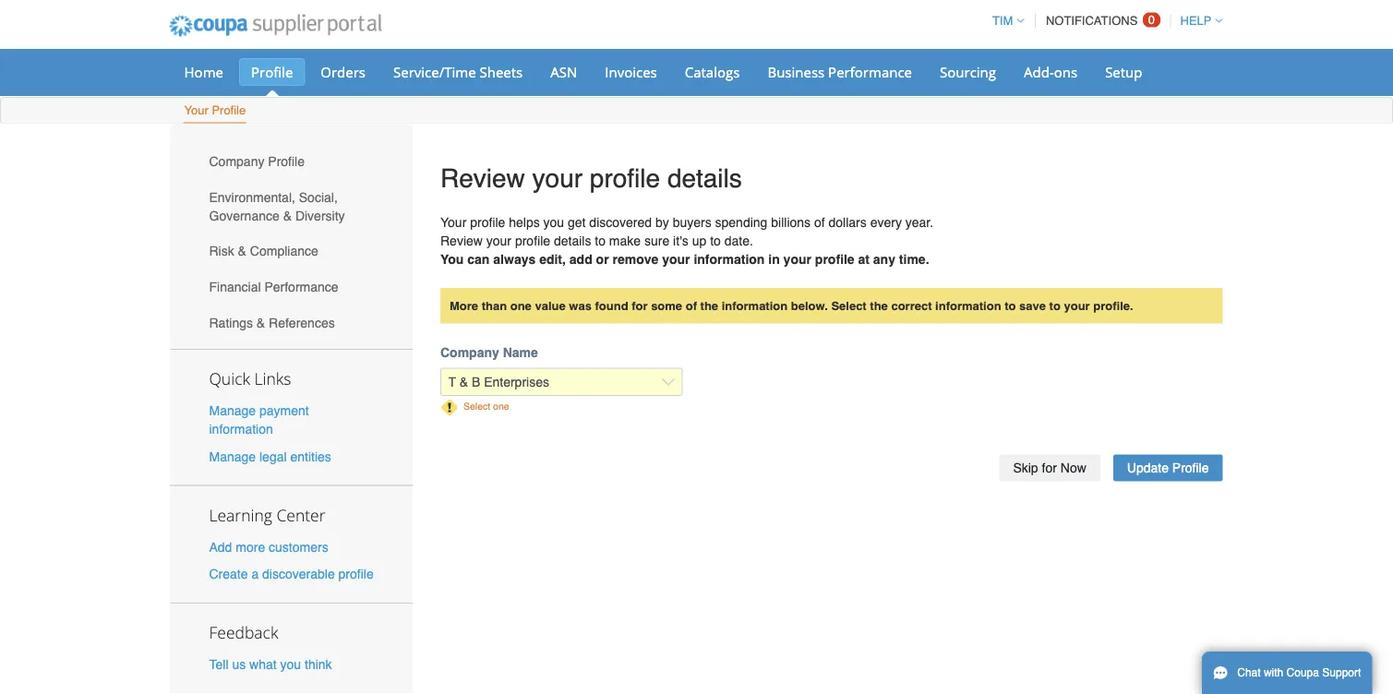 Task type: vqa. For each thing, say whether or not it's contained in the screenshot.
AM in the 09/13/23 11:14 AM UTC
no



Task type: locate. For each thing, give the bounding box(es) containing it.
1 horizontal spatial the
[[870, 299, 888, 313]]

for right skip
[[1043, 461, 1058, 476]]

select down company name
[[464, 401, 491, 412]]

add
[[209, 540, 232, 555]]

skip
[[1014, 461, 1039, 476]]

for left some
[[632, 299, 648, 313]]

1 the from the left
[[701, 299, 719, 313]]

0 vertical spatial you
[[544, 215, 565, 230]]

profile for company profile
[[268, 154, 305, 169]]

asn
[[551, 62, 578, 81]]

more
[[236, 540, 265, 555]]

1 vertical spatial one
[[493, 401, 510, 412]]

of
[[815, 215, 826, 230], [686, 299, 697, 313]]

manage inside manage payment information
[[209, 404, 256, 419]]

manage for manage legal entities
[[209, 449, 256, 464]]

1 vertical spatial select
[[464, 401, 491, 412]]

spending
[[715, 215, 768, 230]]

or
[[596, 252, 609, 267]]

add-
[[1024, 62, 1055, 81]]

profile right update
[[1173, 461, 1210, 476]]

tell
[[209, 658, 229, 672]]

1 horizontal spatial one
[[511, 299, 532, 313]]

discoverable
[[262, 567, 335, 582]]

company up environmental,
[[209, 154, 265, 169]]

your down home link
[[184, 103, 209, 117]]

profile up discovered at the top
[[590, 164, 661, 193]]

0 vertical spatial performance
[[829, 62, 913, 81]]

financial performance
[[209, 280, 339, 294]]

& right risk
[[238, 244, 247, 259]]

details down get
[[554, 234, 592, 249]]

1 horizontal spatial you
[[544, 215, 565, 230]]

1 horizontal spatial company
[[441, 345, 500, 360]]

1 vertical spatial performance
[[265, 280, 339, 294]]

profile
[[251, 62, 293, 81], [212, 103, 246, 117], [268, 154, 305, 169], [1173, 461, 1210, 476]]

orders link
[[309, 58, 378, 86]]

2 review from the top
[[441, 234, 483, 249]]

& right ratings
[[257, 315, 265, 330]]

sourcing
[[940, 62, 997, 81]]

1 vertical spatial &
[[238, 244, 247, 259]]

performance
[[829, 62, 913, 81], [265, 280, 339, 294]]

feedback
[[209, 622, 278, 644]]

review up helps
[[441, 164, 525, 193]]

service/time sheets link
[[382, 58, 535, 86]]

business performance
[[768, 62, 913, 81]]

risk & compliance link
[[170, 234, 413, 269]]

1 horizontal spatial of
[[815, 215, 826, 230]]

helps
[[509, 215, 540, 230]]

0 vertical spatial select
[[832, 299, 867, 313]]

performance for financial performance
[[265, 280, 339, 294]]

you inside your profile helps you get discovered by buyers spending billions of dollars every year. review your profile details to make sure it's up to date. you can always edit, add or remove your information in your profile at any time.
[[544, 215, 565, 230]]

dollars
[[829, 215, 867, 230]]

performance up references
[[265, 280, 339, 294]]

information up 'manage legal entities'
[[209, 422, 273, 437]]

review up you
[[441, 234, 483, 249]]

manage down quick
[[209, 404, 256, 419]]

company name
[[441, 345, 538, 360]]

details up buyers
[[668, 164, 743, 193]]

profile down home link
[[212, 103, 246, 117]]

navigation
[[985, 3, 1224, 39]]

catalogs link
[[673, 58, 752, 86]]

of left dollars
[[815, 215, 826, 230]]

0 vertical spatial of
[[815, 215, 826, 230]]

& for references
[[257, 315, 265, 330]]

1 manage from the top
[[209, 404, 256, 419]]

manage left legal
[[209, 449, 256, 464]]

sourcing link
[[928, 58, 1009, 86]]

your up you
[[441, 215, 467, 230]]

0 vertical spatial manage
[[209, 404, 256, 419]]

entities
[[290, 449, 331, 464]]

1 vertical spatial your
[[441, 215, 467, 230]]

create a discoverable profile link
[[209, 567, 374, 582]]

review your profile details
[[441, 164, 743, 193]]

your inside your profile helps you get discovered by buyers spending billions of dollars every year. review your profile details to make sure it's up to date. you can always edit, add or remove your information in your profile at any time.
[[441, 215, 467, 230]]

profile left at at right top
[[816, 252, 855, 267]]

1 horizontal spatial for
[[1043, 461, 1058, 476]]

tell us what you think button
[[209, 656, 332, 674]]

profile right discoverable
[[339, 567, 374, 582]]

1 review from the top
[[441, 164, 525, 193]]

you right what
[[280, 658, 301, 672]]

0 horizontal spatial of
[[686, 299, 697, 313]]

help
[[1181, 14, 1212, 28]]

you left get
[[544, 215, 565, 230]]

update profile
[[1128, 461, 1210, 476]]

company down more
[[441, 345, 500, 360]]

performance right business
[[829, 62, 913, 81]]

0 horizontal spatial your
[[184, 103, 209, 117]]

coupa
[[1287, 667, 1320, 680]]

manage payment information link
[[209, 404, 309, 437]]

0 vertical spatial for
[[632, 299, 648, 313]]

than
[[482, 299, 507, 313]]

1 horizontal spatial &
[[257, 315, 265, 330]]

at
[[859, 252, 870, 267]]

1 vertical spatial details
[[554, 234, 592, 249]]

up
[[693, 234, 707, 249]]

us
[[232, 658, 246, 672]]

2 manage from the top
[[209, 449, 256, 464]]

1 vertical spatial of
[[686, 299, 697, 313]]

0 vertical spatial your
[[184, 103, 209, 117]]

coupa supplier portal image
[[157, 3, 395, 49]]

select one
[[464, 401, 510, 412]]

0 vertical spatial review
[[441, 164, 525, 193]]

0 vertical spatial &
[[283, 208, 292, 223]]

the right some
[[701, 299, 719, 313]]

details
[[668, 164, 743, 193], [554, 234, 592, 249]]

make
[[610, 234, 641, 249]]

add more customers link
[[209, 540, 329, 555]]

0 horizontal spatial company
[[209, 154, 265, 169]]

year.
[[906, 215, 934, 230]]

tim link
[[985, 14, 1025, 28]]

risk & compliance
[[209, 244, 318, 259]]

of right some
[[686, 299, 697, 313]]

one right than at left top
[[511, 299, 532, 313]]

some
[[651, 299, 683, 313]]

profile up the environmental, social, governance & diversity link
[[268, 154, 305, 169]]

profile left helps
[[470, 215, 506, 230]]

service/time
[[394, 62, 476, 81]]

0 horizontal spatial you
[[280, 658, 301, 672]]

help link
[[1173, 14, 1224, 28]]

0 vertical spatial one
[[511, 299, 532, 313]]

& inside "link"
[[257, 315, 265, 330]]

your right in
[[784, 252, 812, 267]]

& inside environmental, social, governance & diversity
[[283, 208, 292, 223]]

references
[[269, 315, 335, 330]]

with
[[1265, 667, 1284, 680]]

one down company name
[[493, 401, 510, 412]]

links
[[254, 368, 291, 390]]

financial
[[209, 280, 261, 294]]

0 horizontal spatial the
[[701, 299, 719, 313]]

0 vertical spatial company
[[209, 154, 265, 169]]

details inside your profile helps you get discovered by buyers spending billions of dollars every year. review your profile details to make sure it's up to date. you can always edit, add or remove your information in your profile at any time.
[[554, 234, 592, 249]]

0 horizontal spatial performance
[[265, 280, 339, 294]]

1 vertical spatial review
[[441, 234, 483, 249]]

sheets
[[480, 62, 523, 81]]

the left correct
[[870, 299, 888, 313]]

information
[[694, 252, 765, 267], [722, 299, 788, 313], [936, 299, 1002, 313], [209, 422, 273, 437]]

manage legal entities
[[209, 449, 331, 464]]

manage for manage payment information
[[209, 404, 256, 419]]

your profile link
[[183, 99, 247, 123]]

1 horizontal spatial performance
[[829, 62, 913, 81]]

below.
[[791, 299, 828, 313]]

1 horizontal spatial your
[[441, 215, 467, 230]]

ratings
[[209, 315, 253, 330]]

review inside your profile helps you get discovered by buyers spending billions of dollars every year. review your profile details to make sure it's up to date. you can always edit, add or remove your information in your profile at any time.
[[441, 234, 483, 249]]

2 horizontal spatial &
[[283, 208, 292, 223]]

1 vertical spatial manage
[[209, 449, 256, 464]]

profile inside button
[[1173, 461, 1210, 476]]

you for get
[[544, 215, 565, 230]]

one
[[511, 299, 532, 313], [493, 401, 510, 412]]

0 vertical spatial details
[[668, 164, 743, 193]]

1 vertical spatial you
[[280, 658, 301, 672]]

select right below.
[[832, 299, 867, 313]]

& left 'diversity'
[[283, 208, 292, 223]]

time.
[[900, 252, 930, 267]]

1 horizontal spatial select
[[832, 299, 867, 313]]

company profile link
[[170, 144, 413, 179]]

navigation containing notifications 0
[[985, 3, 1224, 39]]

2 vertical spatial &
[[257, 315, 265, 330]]

more
[[450, 299, 479, 313]]

0 horizontal spatial &
[[238, 244, 247, 259]]

profile for your profile
[[212, 103, 246, 117]]

setup link
[[1094, 58, 1155, 86]]

1 vertical spatial company
[[441, 345, 500, 360]]

setup
[[1106, 62, 1143, 81]]

0 horizontal spatial details
[[554, 234, 592, 249]]

your for your profile helps you get discovered by buyers spending billions of dollars every year. review your profile details to make sure it's up to date. you can always edit, add or remove your information in your profile at any time.
[[441, 215, 467, 230]]

you inside button
[[280, 658, 301, 672]]

any
[[874, 252, 896, 267]]

&
[[283, 208, 292, 223], [238, 244, 247, 259], [257, 315, 265, 330]]

0 horizontal spatial select
[[464, 401, 491, 412]]

date.
[[725, 234, 754, 249]]

information down date.
[[694, 252, 765, 267]]



Task type: describe. For each thing, give the bounding box(es) containing it.
what
[[249, 658, 277, 672]]

financial performance link
[[170, 269, 413, 305]]

catalogs
[[685, 62, 740, 81]]

manage legal entities link
[[209, 449, 331, 464]]

2 the from the left
[[870, 299, 888, 313]]

information down in
[[722, 299, 788, 313]]

home
[[184, 62, 224, 81]]

value
[[535, 299, 566, 313]]

was
[[569, 299, 592, 313]]

update
[[1128, 461, 1169, 476]]

ratings & references link
[[170, 305, 413, 341]]

by
[[656, 215, 669, 230]]

create
[[209, 567, 248, 582]]

company for company profile
[[209, 154, 265, 169]]

manage payment information
[[209, 404, 309, 437]]

profile for update profile
[[1173, 461, 1210, 476]]

governance
[[209, 208, 280, 223]]

your up the always
[[487, 234, 512, 249]]

1 horizontal spatial details
[[668, 164, 743, 193]]

quick links
[[209, 368, 291, 390]]

risk
[[209, 244, 234, 259]]

notifications
[[1047, 14, 1138, 28]]

always
[[494, 252, 536, 267]]

company for company name
[[441, 345, 500, 360]]

profile down helps
[[515, 234, 551, 249]]

save
[[1020, 299, 1047, 313]]

can
[[468, 252, 490, 267]]

remove
[[613, 252, 659, 267]]

0 horizontal spatial one
[[493, 401, 510, 412]]

discovered
[[590, 215, 652, 230]]

home link
[[172, 58, 236, 86]]

skip for now
[[1014, 461, 1087, 476]]

add-ons link
[[1012, 58, 1090, 86]]

billions
[[772, 215, 811, 230]]

learning center
[[209, 504, 326, 526]]

name
[[503, 345, 538, 360]]

to up the or
[[595, 234, 606, 249]]

0
[[1149, 13, 1156, 27]]

environmental,
[[209, 190, 295, 205]]

of inside your profile helps you get discovered by buyers spending billions of dollars every year. review your profile details to make sure it's up to date. you can always edit, add or remove your information in your profile at any time.
[[815, 215, 826, 230]]

update profile button
[[1114, 455, 1224, 482]]

0 horizontal spatial for
[[632, 299, 648, 313]]

environmental, social, governance & diversity
[[209, 190, 345, 223]]

get
[[568, 215, 586, 230]]

chat with coupa support button
[[1203, 652, 1373, 695]]

profile down coupa supplier portal image
[[251, 62, 293, 81]]

asn link
[[539, 58, 590, 86]]

tim
[[993, 14, 1014, 28]]

your down it's
[[662, 252, 691, 267]]

learning
[[209, 504, 272, 526]]

profile.
[[1094, 299, 1134, 313]]

notifications 0
[[1047, 13, 1156, 28]]

to left the save
[[1005, 299, 1017, 313]]

chat
[[1238, 667, 1261, 680]]

information inside your profile helps you get discovered by buyers spending billions of dollars every year. review your profile details to make sure it's up to date. you can always edit, add or remove your information in your profile at any time.
[[694, 252, 765, 267]]

to right up
[[710, 234, 721, 249]]

performance for business performance
[[829, 62, 913, 81]]

social,
[[299, 190, 338, 205]]

diversity
[[295, 208, 345, 223]]

in
[[769, 252, 780, 267]]

compliance
[[250, 244, 318, 259]]

skip for now link
[[1000, 455, 1101, 482]]

your profile
[[184, 103, 246, 117]]

your profile helps you get discovered by buyers spending billions of dollars every year. review your profile details to make sure it's up to date. you can always edit, add or remove your information in your profile at any time.
[[441, 215, 934, 267]]

company profile
[[209, 154, 305, 169]]

your for your profile
[[184, 103, 209, 117]]

more than one value was found for some of the information below. select the correct information to save to your profile.
[[450, 299, 1134, 313]]

edit,
[[540, 252, 566, 267]]

add
[[570, 252, 593, 267]]

information right correct
[[936, 299, 1002, 313]]

information inside manage payment information
[[209, 422, 273, 437]]

quick
[[209, 368, 250, 390]]

support
[[1323, 667, 1362, 680]]

center
[[277, 504, 326, 526]]

correct
[[892, 299, 933, 313]]

1 vertical spatial for
[[1043, 461, 1058, 476]]

invoices link
[[593, 58, 669, 86]]

service/time sheets
[[394, 62, 523, 81]]

customers
[[269, 540, 329, 555]]

add more customers
[[209, 540, 329, 555]]

ratings & references
[[209, 315, 335, 330]]

now
[[1061, 461, 1087, 476]]

buyers
[[673, 215, 712, 230]]

invoices
[[605, 62, 657, 81]]

profile link
[[239, 58, 305, 86]]

& for compliance
[[238, 244, 247, 259]]

chat with coupa support
[[1238, 667, 1362, 680]]

your up get
[[533, 164, 583, 193]]

to right the save
[[1050, 299, 1061, 313]]

create a discoverable profile
[[209, 567, 374, 582]]

your left the profile.
[[1065, 299, 1091, 313]]

tell us what you think
[[209, 658, 332, 672]]

you for think
[[280, 658, 301, 672]]

found
[[595, 299, 629, 313]]

environmental, social, governance & diversity link
[[170, 179, 413, 234]]



